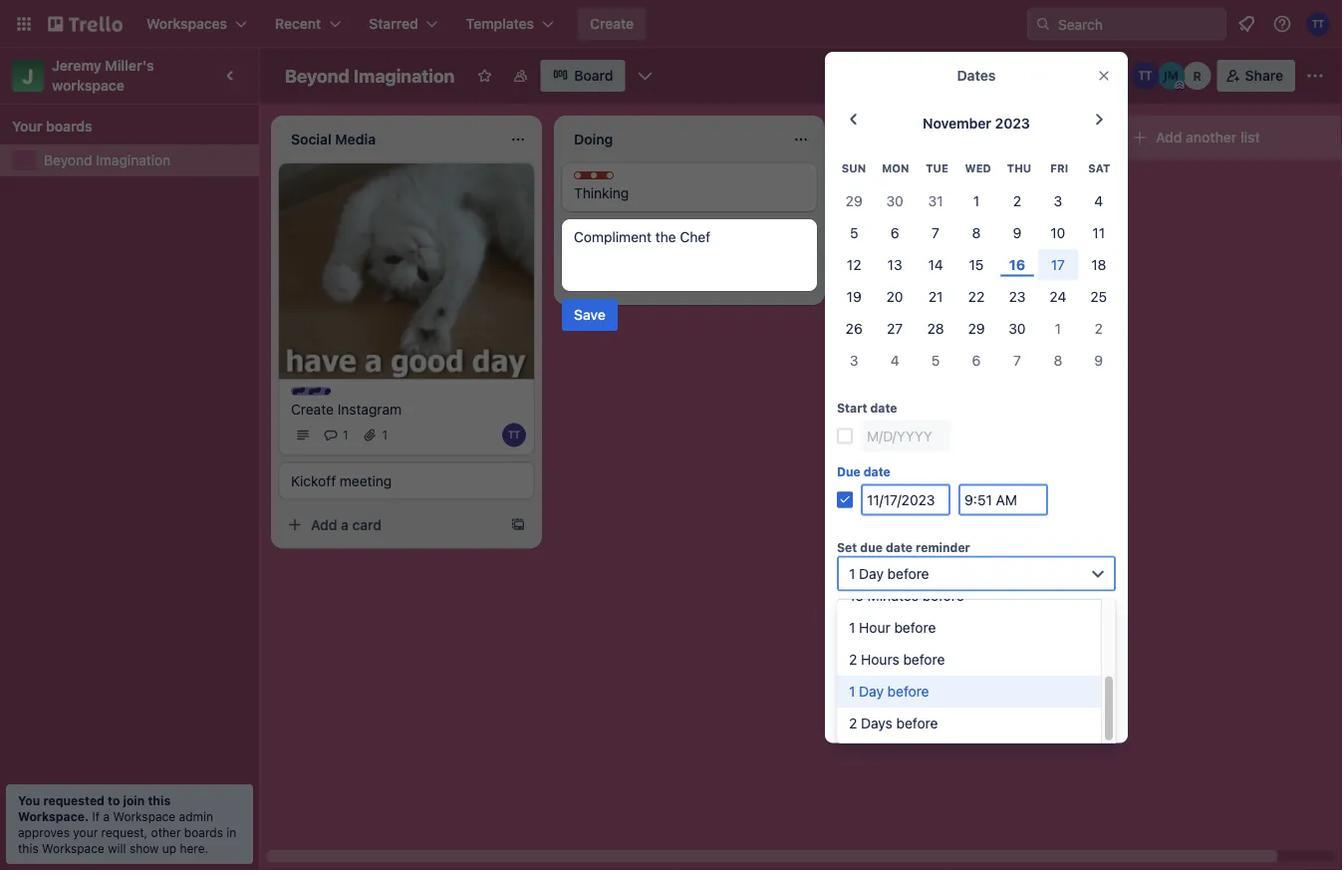 Task type: describe. For each thing, give the bounding box(es) containing it.
change members button
[[825, 291, 987, 323]]

1 vertical spatial workspace
[[42, 841, 104, 855]]

create from template… image for compliment the chef
[[793, 273, 809, 289]]

1 up 2 days before
[[849, 683, 855, 699]]

star or unstar board image
[[477, 68, 493, 84]]

11
[[1093, 224, 1105, 240]]

1 horizontal spatial 29 button
[[956, 312, 997, 344]]

workspace.
[[18, 809, 89, 823]]

board
[[574, 67, 613, 84]]

before down be
[[894, 619, 936, 636]]

start date
[[837, 401, 897, 415]]

0 horizontal spatial terry turtle (terryturtle) image
[[1132, 62, 1160, 90]]

beyond imagination inside beyond imagination text box
[[285, 65, 455, 86]]

1 vertical spatial 2 button
[[1079, 312, 1119, 344]]

25
[[1091, 288, 1107, 304]]

1 vertical spatial 1 button
[[1038, 312, 1079, 344]]

thinking
[[574, 185, 629, 201]]

beyond imagination inside beyond imagination link
[[44, 152, 171, 168]]

labels
[[888, 263, 927, 279]]

30 for rightmost 30 button
[[1009, 320, 1026, 336]]

you
[[18, 793, 40, 807]]

2 for 2 days before
[[849, 715, 857, 731]]

before down the 2 hours before
[[888, 683, 929, 699]]

1 vertical spatial add a card button
[[279, 509, 502, 541]]

all
[[1002, 601, 1016, 617]]

your boards with 1 items element
[[12, 115, 237, 139]]

1 horizontal spatial add a card
[[877, 181, 948, 197]]

back to home image
[[48, 8, 123, 40]]

2 for the bottommost 2 button
[[1095, 320, 1103, 336]]

filters button
[[1040, 60, 1117, 92]]

last month image
[[842, 108, 866, 132]]

archive button
[[825, 470, 921, 502]]

watchers
[[837, 621, 896, 637]]

change members
[[859, 298, 975, 315]]

Add time text field
[[959, 484, 1048, 516]]

18
[[1091, 256, 1107, 272]]

compliment the chef
[[574, 229, 711, 245]]

21
[[929, 288, 943, 304]]

3 for the 3 button to the bottom
[[850, 352, 859, 368]]

boards inside 'if a workspace admin approves your request, other boards in this workspace will show up here.'
[[184, 825, 223, 839]]

1 vertical spatial 7
[[1014, 352, 1021, 368]]

thoughts thinking
[[574, 172, 649, 201]]

2 vertical spatial date
[[886, 540, 913, 554]]

15 for 15 minutes before
[[849, 587, 864, 604]]

approves
[[18, 825, 70, 839]]

change cover
[[859, 334, 950, 351]]

days
[[861, 715, 893, 731]]

share
[[1245, 67, 1284, 84]]

before down of
[[903, 651, 945, 668]]

Board name text field
[[275, 60, 465, 92]]

create from template… image for kickoff meeting
[[510, 517, 526, 533]]

1 horizontal spatial 30 button
[[997, 312, 1038, 344]]

kickoff
[[291, 472, 336, 489]]

miller's
[[105, 57, 154, 74]]

hours
[[861, 651, 900, 668]]

set
[[837, 540, 857, 554]]

2 day from the top
[[859, 683, 884, 699]]

beyond inside text box
[[285, 65, 349, 86]]

chef
[[680, 229, 711, 245]]

31 button
[[915, 185, 956, 217]]

2 horizontal spatial create from template… image
[[1076, 181, 1092, 197]]

before up 15 minutes before
[[888, 565, 929, 581]]

0 vertical spatial 2 button
[[997, 185, 1038, 217]]

1 down create instagram
[[343, 428, 348, 442]]

edit dates button
[[825, 435, 937, 466]]

a for the bottom add a card button
[[341, 516, 349, 533]]

23
[[1009, 288, 1026, 304]]

30 for the top 30 button
[[886, 192, 904, 209]]

up
[[162, 841, 176, 855]]

wed
[[965, 162, 991, 175]]

24
[[1050, 288, 1067, 304]]

edit dates
[[859, 442, 925, 458]]

0 vertical spatial 29 button
[[834, 185, 875, 217]]

1 vertical spatial 6
[[972, 352, 981, 368]]

20 button
[[875, 280, 915, 312]]

before right days
[[897, 715, 938, 731]]

remove button
[[837, 691, 1116, 723]]

22 button
[[956, 280, 997, 312]]

add another list
[[1156, 129, 1260, 146]]

add another list button
[[1120, 116, 1342, 159]]

date for start date
[[871, 401, 897, 415]]

sat
[[1088, 162, 1110, 175]]

jeremy miller's workspace
[[52, 57, 158, 94]]

1 1 day before from the top
[[849, 565, 929, 581]]

hour
[[859, 619, 891, 636]]

31
[[928, 192, 943, 209]]

28 button
[[915, 312, 956, 344]]

move button
[[825, 363, 906, 395]]

close popover image
[[1096, 68, 1112, 84]]

show menu image
[[1306, 66, 1325, 86]]

workspace
[[52, 77, 125, 94]]

a inside 'if a workspace admin approves your request, other boards in this workspace will show up here.'
[[103, 809, 110, 823]]

1 horizontal spatial 6 button
[[956, 344, 997, 376]]

0 vertical spatial add a card button
[[845, 173, 1068, 205]]

1 horizontal spatial save button
[[837, 651, 1116, 683]]

1 horizontal spatial 5 button
[[915, 344, 956, 376]]

1 horizontal spatial 9 button
[[1079, 344, 1119, 376]]

0 vertical spatial 5
[[850, 224, 859, 240]]

copy
[[859, 406, 893, 423]]

1 down 24 button
[[1055, 320, 1061, 336]]

16 button
[[997, 248, 1038, 280]]

r
[[1193, 69, 1202, 83]]

22
[[968, 288, 985, 304]]

8 for leftmost 8 button
[[972, 224, 981, 240]]

show
[[129, 841, 159, 855]]

0 horizontal spatial 6 button
[[875, 217, 915, 248]]

12 button
[[834, 248, 875, 280]]

1 horizontal spatial 4 button
[[1079, 185, 1119, 217]]

18 button
[[1079, 248, 1119, 280]]

cover
[[913, 334, 950, 351]]

0 horizontal spatial beyond
[[44, 152, 92, 168]]

0 vertical spatial 30 button
[[875, 185, 915, 217]]

0 vertical spatial workspace
[[113, 809, 176, 823]]

change for change cover
[[859, 334, 910, 351]]

r button
[[1184, 62, 1212, 90]]

0 horizontal spatial 7 button
[[915, 217, 956, 248]]

beyond imagination link
[[44, 150, 247, 170]]

17 button
[[1038, 248, 1079, 280]]

26
[[846, 320, 863, 336]]

0 horizontal spatial 9
[[1013, 224, 1022, 240]]

0 vertical spatial 5 button
[[834, 217, 875, 248]]

24 button
[[1038, 280, 1079, 312]]

19
[[847, 288, 862, 304]]

here.
[[180, 841, 208, 855]]

reminders
[[837, 601, 905, 617]]

edit for edit labels
[[859, 263, 885, 279]]

1 vertical spatial add a card
[[311, 516, 382, 533]]

workspace visible image
[[513, 68, 529, 84]]

open card
[[859, 227, 928, 243]]

1 down "instagram"
[[382, 428, 388, 442]]

set due date reminder
[[837, 540, 970, 554]]

1 left hour
[[849, 619, 855, 636]]

10 button
[[1038, 217, 1079, 248]]

members inside button
[[913, 298, 975, 315]]

1 day from the top
[[859, 565, 884, 581]]

your boards
[[12, 118, 92, 135]]

create instagram link
[[291, 399, 522, 419]]

terry turtle (terryturtle) image
[[502, 423, 526, 447]]

1 vertical spatial 8 button
[[1038, 344, 1079, 376]]

imagination inside text box
[[354, 65, 455, 86]]

rubyanndersson (rubyanndersson) image
[[1184, 62, 1212, 90]]

0 horizontal spatial 6
[[891, 224, 899, 240]]

open information menu image
[[1273, 14, 1293, 34]]

Compliment the Chef text field
[[574, 227, 805, 283]]

reminders will be sent to all members and watchers of this card.
[[837, 601, 1108, 637]]

15 minutes before
[[849, 587, 964, 604]]

tue
[[926, 162, 949, 175]]

19 button
[[834, 280, 875, 312]]

0 vertical spatial 3 button
[[1038, 185, 1079, 217]]

0 vertical spatial terry turtle (terryturtle) image
[[1307, 12, 1330, 36]]

to inside reminders will be sent to all members and watchers of this card.
[[985, 601, 998, 617]]

to inside you requested to join this workspace.
[[108, 793, 120, 807]]

1 vertical spatial card
[[898, 227, 928, 243]]

minutes
[[868, 587, 919, 604]]

0 horizontal spatial 8 button
[[956, 217, 997, 248]]



Task type: vqa. For each thing, say whether or not it's contained in the screenshot.
Enter list title… text box at the left of page
no



Task type: locate. For each thing, give the bounding box(es) containing it.
before up card.
[[923, 587, 964, 604]]

this inside you requested to join this workspace.
[[148, 793, 171, 807]]

2 vertical spatial create from template… image
[[510, 517, 526, 533]]

15 up 22 in the right of the page
[[969, 256, 984, 272]]

1 vertical spatial date
[[864, 465, 891, 479]]

15 up watchers at the bottom of the page
[[849, 587, 864, 604]]

3 for top the 3 button
[[1054, 192, 1063, 209]]

1 horizontal spatial beyond imagination
[[285, 65, 455, 86]]

terry turtle (terryturtle) image right open information menu icon
[[1307, 12, 1330, 36]]

0 vertical spatial 4 button
[[1079, 185, 1119, 217]]

copy button
[[825, 399, 905, 431]]

day down due
[[859, 565, 884, 581]]

30 button down 23
[[997, 312, 1038, 344]]

0 vertical spatial beyond imagination
[[285, 65, 455, 86]]

1 button down wed
[[956, 185, 997, 217]]

this for workspace
[[18, 841, 39, 855]]

card.
[[943, 621, 976, 637]]

and
[[1084, 601, 1108, 617]]

add a card down kickoff meeting
[[311, 516, 382, 533]]

will inside reminders will be sent to all members and watchers of this card.
[[909, 601, 930, 617]]

21 button
[[915, 280, 956, 312]]

1 vertical spatial 6 button
[[956, 344, 997, 376]]

4 button down 27 in the right of the page
[[875, 344, 915, 376]]

0 vertical spatial 6 button
[[875, 217, 915, 248]]

7 down 23 button on the top
[[1014, 352, 1021, 368]]

1 edit from the top
[[859, 263, 885, 279]]

next month image
[[1088, 108, 1111, 132]]

2 for 2 button to the top
[[1013, 192, 1022, 209]]

create inside "button"
[[590, 15, 634, 32]]

create from template… image down sat
[[1076, 181, 1092, 197]]

6 button right cover
[[956, 344, 997, 376]]

a down kickoff meeting
[[341, 516, 349, 533]]

14 button
[[915, 248, 956, 280]]

add inside add another list 'button'
[[1156, 129, 1182, 146]]

5 button down 28
[[915, 344, 956, 376]]

1 horizontal spatial 2 button
[[1079, 312, 1119, 344]]

0 vertical spatial add a card
[[877, 181, 948, 197]]

create down color: purple, title: none image
[[291, 401, 334, 417]]

share button
[[1218, 60, 1296, 92]]

2 down 25 button
[[1095, 320, 1103, 336]]

0 horizontal spatial 15
[[849, 587, 864, 604]]

1 vertical spatial 30
[[1009, 320, 1026, 336]]

thinking link
[[574, 183, 805, 203]]

9
[[1013, 224, 1022, 240], [1095, 352, 1103, 368]]

2 change from the top
[[859, 334, 910, 351]]

1 vertical spatial day
[[859, 683, 884, 699]]

save button down the compliment on the left top of the page
[[562, 299, 618, 331]]

1 horizontal spatial create
[[590, 15, 634, 32]]

2 button down thu
[[997, 185, 1038, 217]]

0 horizontal spatial add
[[311, 516, 337, 533]]

1 horizontal spatial 1 button
[[1038, 312, 1079, 344]]

this down approves
[[18, 841, 39, 855]]

add left another
[[1156, 129, 1182, 146]]

1 vertical spatial change
[[859, 334, 910, 351]]

28
[[927, 320, 944, 336]]

change for change members
[[859, 298, 910, 315]]

0 horizontal spatial 30
[[886, 192, 904, 209]]

2
[[1013, 192, 1022, 209], [1095, 320, 1103, 336], [849, 651, 857, 668], [849, 715, 857, 731]]

29 button down the sun
[[834, 185, 875, 217]]

1 horizontal spatial terry turtle (terryturtle) image
[[1307, 12, 1330, 36]]

color: bold red, title: "thoughts" element
[[574, 171, 649, 186]]

jeremy
[[52, 57, 101, 74]]

will left be
[[909, 601, 930, 617]]

a down mon
[[907, 181, 915, 197]]

2023
[[995, 115, 1030, 132]]

edit for edit dates
[[859, 442, 885, 458]]

add a card down mon
[[877, 181, 948, 197]]

date right due
[[886, 540, 913, 554]]

0 vertical spatial save button
[[562, 299, 618, 331]]

be
[[934, 601, 950, 617]]

1 vertical spatial edit
[[859, 442, 885, 458]]

if a workspace admin approves your request, other boards in this workspace will show up here.
[[18, 809, 237, 855]]

filters
[[1070, 67, 1111, 84]]

8 button
[[956, 217, 997, 248], [1038, 344, 1079, 376]]

november 2023
[[923, 115, 1030, 132]]

0 vertical spatial save
[[574, 306, 606, 323]]

2 left days
[[849, 715, 857, 731]]

0 horizontal spatial save
[[574, 306, 606, 323]]

boards down admin
[[184, 825, 223, 839]]

0 vertical spatial to
[[985, 601, 998, 617]]

4 button up 11
[[1079, 185, 1119, 217]]

8 up 15 button
[[972, 224, 981, 240]]

1 day before up the "minutes"
[[849, 565, 929, 581]]

card
[[918, 181, 948, 197], [898, 227, 928, 243], [352, 516, 382, 533]]

dates
[[888, 442, 925, 458]]

5 down cover
[[932, 352, 940, 368]]

create for create instagram
[[291, 401, 334, 417]]

1 horizontal spatial create from template… image
[[793, 273, 809, 289]]

29 button
[[834, 185, 875, 217], [956, 312, 997, 344]]

due
[[860, 540, 883, 554]]

8 down 24 button
[[1054, 352, 1063, 368]]

meeting
[[340, 472, 392, 489]]

boards
[[46, 118, 92, 135], [184, 825, 223, 839]]

1 vertical spatial beyond
[[44, 152, 92, 168]]

the
[[655, 229, 676, 245]]

add for top add a card button
[[877, 181, 903, 197]]

kickoff meeting
[[291, 472, 392, 489]]

4 down change cover
[[891, 352, 899, 368]]

save for the top the save button
[[574, 306, 606, 323]]

M/D/YYYY text field
[[861, 420, 951, 452]]

to left all
[[985, 601, 998, 617]]

1 horizontal spatial 7 button
[[997, 344, 1038, 376]]

jeremy miller (jeremymiller198) image
[[1158, 62, 1186, 90]]

this for be
[[916, 621, 940, 637]]

0 horizontal spatial 29
[[846, 192, 863, 209]]

0 horizontal spatial 1 button
[[956, 185, 997, 217]]

16
[[1009, 256, 1026, 272]]

add for add another list 'button'
[[1156, 129, 1182, 146]]

1 hour before
[[849, 619, 936, 636]]

29 for 29 "button" to the right
[[968, 320, 985, 336]]

reminder
[[916, 540, 970, 554]]

5 button up 12
[[834, 217, 875, 248]]

boards right your
[[46, 118, 92, 135]]

1 horizontal spatial will
[[909, 601, 930, 617]]

date for due date
[[864, 465, 891, 479]]

1 vertical spatial 5
[[932, 352, 940, 368]]

1 horizontal spatial 29
[[968, 320, 985, 336]]

date
[[871, 401, 897, 415], [864, 465, 891, 479], [886, 540, 913, 554]]

compliment the chef link
[[574, 227, 805, 247]]

card up 13
[[898, 227, 928, 243]]

imagination
[[354, 65, 455, 86], [96, 152, 171, 168]]

save down the compliment on the left top of the page
[[574, 306, 606, 323]]

7 button up 14
[[915, 217, 956, 248]]

27
[[887, 320, 903, 336]]

3 button up 10
[[1038, 185, 1079, 217]]

save button up remove
[[837, 651, 1116, 683]]

2 vertical spatial a
[[103, 809, 110, 823]]

imagination left "star or unstar board" image
[[354, 65, 455, 86]]

6 button up 13
[[875, 217, 915, 248]]

1 vertical spatial 29
[[968, 320, 985, 336]]

card for rightmost create from template… icon
[[918, 181, 948, 197]]

will down request,
[[108, 841, 126, 855]]

0 vertical spatial will
[[909, 601, 930, 617]]

1 horizontal spatial 3 button
[[1038, 185, 1079, 217]]

1 button down '24'
[[1038, 312, 1079, 344]]

0 vertical spatial 15
[[969, 256, 984, 272]]

0 horizontal spatial 3 button
[[834, 344, 875, 376]]

0 vertical spatial date
[[871, 401, 897, 415]]

1 horizontal spatial boards
[[184, 825, 223, 839]]

workspace down join
[[113, 809, 176, 823]]

this inside 'if a workspace admin approves your request, other boards in this workspace will show up here.'
[[18, 841, 39, 855]]

0 vertical spatial 9
[[1013, 224, 1022, 240]]

terry turtle (terryturtle) image right close popover image
[[1132, 62, 1160, 90]]

2 button
[[997, 185, 1038, 217], [1079, 312, 1119, 344]]

1 vertical spatial terry turtle (terryturtle) image
[[1132, 62, 1160, 90]]

4 for the right 4 button
[[1095, 192, 1103, 209]]

0 horizontal spatial 5
[[850, 224, 859, 240]]

2 vertical spatial card
[[352, 516, 382, 533]]

4
[[1095, 192, 1103, 209], [891, 352, 899, 368]]

sun
[[842, 162, 866, 175]]

1 vertical spatial a
[[341, 516, 349, 533]]

remove
[[950, 698, 1003, 715]]

move
[[859, 370, 895, 387]]

11 button
[[1079, 217, 1119, 248]]

1 horizontal spatial add
[[877, 181, 903, 197]]

13
[[888, 256, 903, 272]]

1 day before up 2 days before
[[849, 683, 929, 699]]

beyond
[[285, 65, 349, 86], [44, 152, 92, 168]]

automation image
[[1004, 60, 1032, 88]]

30
[[886, 192, 904, 209], [1009, 320, 1026, 336]]

workspace down the your
[[42, 841, 104, 855]]

5
[[850, 224, 859, 240], [932, 352, 940, 368]]

members right all
[[1020, 601, 1080, 617]]

create for create
[[590, 15, 634, 32]]

29 for 29 "button" to the top
[[846, 192, 863, 209]]

due date
[[837, 465, 891, 479]]

6 down 22 button
[[972, 352, 981, 368]]

9 button up the 16
[[997, 217, 1038, 248]]

0 horizontal spatial imagination
[[96, 152, 171, 168]]

1 horizontal spatial 9
[[1095, 352, 1103, 368]]

7 down 31 button
[[932, 224, 940, 240]]

create button
[[578, 8, 646, 40]]

list
[[1241, 129, 1260, 146]]

5 left open
[[850, 224, 859, 240]]

3 down 26 button
[[850, 352, 859, 368]]

save up remove
[[961, 659, 992, 675]]

members up 28
[[913, 298, 975, 315]]

2 down thu
[[1013, 192, 1022, 209]]

0 vertical spatial add
[[1156, 129, 1182, 146]]

0 vertical spatial 7
[[932, 224, 940, 240]]

1 horizontal spatial save
[[961, 659, 992, 675]]

12
[[847, 256, 862, 272]]

1 change from the top
[[859, 298, 910, 315]]

1 down wed
[[973, 192, 980, 209]]

0 vertical spatial 6
[[891, 224, 899, 240]]

add down kickoff
[[311, 516, 337, 533]]

date down the move
[[871, 401, 897, 415]]

join
[[123, 793, 145, 807]]

save button
[[562, 299, 618, 331], [837, 651, 1116, 683]]

1 horizontal spatial 7
[[1014, 352, 1021, 368]]

0 horizontal spatial will
[[108, 841, 126, 855]]

0 vertical spatial this
[[916, 621, 940, 637]]

start
[[837, 401, 867, 415]]

3
[[1054, 192, 1063, 209], [850, 352, 859, 368]]

29 down the sun
[[846, 192, 863, 209]]

date down edit dates
[[864, 465, 891, 479]]

23 button
[[997, 280, 1038, 312]]

1 horizontal spatial beyond
[[285, 65, 349, 86]]

1 vertical spatial 30 button
[[997, 312, 1038, 344]]

1 vertical spatial to
[[108, 793, 120, 807]]

0 vertical spatial 8
[[972, 224, 981, 240]]

thoughts
[[594, 172, 649, 186]]

2 days before
[[849, 715, 938, 731]]

7 button down 23 button on the top
[[997, 344, 1038, 376]]

0 horizontal spatial 9 button
[[997, 217, 1038, 248]]

1 vertical spatial members
[[1020, 601, 1080, 617]]

30 down 23 button on the top
[[1009, 320, 1026, 336]]

2 for 2 hours before
[[849, 651, 857, 668]]

1 horizontal spatial this
[[148, 793, 171, 807]]

2 1 day before from the top
[[849, 683, 929, 699]]

create from template… image down terry turtle (terryturtle) icon
[[510, 517, 526, 533]]

1 vertical spatial 29 button
[[956, 312, 997, 344]]

create
[[590, 15, 634, 32], [291, 401, 334, 417]]

you requested to join this workspace.
[[18, 793, 171, 823]]

change cover button
[[825, 327, 962, 359]]

0 horizontal spatial a
[[103, 809, 110, 823]]

20
[[887, 288, 904, 304]]

14
[[928, 256, 943, 272]]

a right if
[[103, 809, 110, 823]]

0 horizontal spatial create from template… image
[[510, 517, 526, 533]]

0 horizontal spatial 8
[[972, 224, 981, 240]]

1 horizontal spatial 30
[[1009, 320, 1026, 336]]

30 button
[[875, 185, 915, 217], [997, 312, 1038, 344]]

6 up 13
[[891, 224, 899, 240]]

card down meeting
[[352, 516, 382, 533]]

edit labels
[[859, 263, 927, 279]]

27 button
[[875, 312, 915, 344]]

will
[[909, 601, 930, 617], [108, 841, 126, 855]]

1 vertical spatial beyond imagination
[[44, 152, 171, 168]]

will inside 'if a workspace admin approves your request, other boards in this workspace will show up here.'
[[108, 841, 126, 855]]

create from template… image
[[1076, 181, 1092, 197], [793, 273, 809, 289], [510, 517, 526, 533]]

0 vertical spatial 1 day before
[[849, 565, 929, 581]]

kickoff meeting link
[[291, 471, 522, 491]]

3 button down "26"
[[834, 344, 875, 376]]

members inside reminders will be sent to all members and watchers of this card.
[[1020, 601, 1080, 617]]

1 down set
[[849, 565, 855, 581]]

9 button down 25 button
[[1079, 344, 1119, 376]]

1 horizontal spatial to
[[985, 601, 998, 617]]

1 vertical spatial create
[[291, 401, 334, 417]]

create up board
[[590, 15, 634, 32]]

4 for bottom 4 button
[[891, 352, 899, 368]]

6 button
[[875, 217, 915, 248], [956, 344, 997, 376]]

this inside reminders will be sent to all members and watchers of this card.
[[916, 621, 940, 637]]

4 down sat
[[1095, 192, 1103, 209]]

0 vertical spatial 8 button
[[956, 217, 997, 248]]

open
[[859, 227, 894, 243]]

0 vertical spatial day
[[859, 565, 884, 581]]

1 horizontal spatial 8
[[1054, 352, 1063, 368]]

15
[[969, 256, 984, 272], [849, 587, 864, 604]]

15 button
[[956, 248, 997, 280]]

0 vertical spatial boards
[[46, 118, 92, 135]]

15 inside 15 button
[[969, 256, 984, 272]]

Search field
[[1051, 9, 1226, 39]]

3 down fri
[[1054, 192, 1063, 209]]

1 vertical spatial 3
[[850, 352, 859, 368]]

your
[[73, 825, 98, 839]]

a for top add a card button
[[907, 181, 915, 197]]

1 vertical spatial 15
[[849, 587, 864, 604]]

1 vertical spatial boards
[[184, 825, 223, 839]]

1 vertical spatial 8
[[1054, 352, 1063, 368]]

card down tue
[[918, 181, 948, 197]]

add down mon
[[877, 181, 903, 197]]

5 button
[[834, 217, 875, 248], [915, 344, 956, 376]]

color: purple, title: none image
[[291, 387, 331, 395]]

add for the bottom add a card button
[[311, 516, 337, 533]]

0 vertical spatial 29
[[846, 192, 863, 209]]

beyond imagination
[[285, 65, 455, 86], [44, 152, 171, 168]]

9 up the 16
[[1013, 224, 1022, 240]]

primary element
[[0, 0, 1342, 48]]

save for the right the save button
[[961, 659, 992, 675]]

power ups image
[[976, 68, 992, 84]]

this right of
[[916, 621, 940, 637]]

2 button down 25
[[1079, 312, 1119, 344]]

25 button
[[1079, 280, 1119, 312]]

customize views image
[[635, 66, 655, 86]]

1 vertical spatial 3 button
[[834, 344, 875, 376]]

8 for the bottommost 8 button
[[1054, 352, 1063, 368]]

1 vertical spatial 1 day before
[[849, 683, 929, 699]]

1 vertical spatial save
[[961, 659, 992, 675]]

terry turtle (terryturtle) image
[[1307, 12, 1330, 36], [1132, 62, 1160, 90]]

29 down 22 button
[[968, 320, 985, 336]]

november
[[923, 115, 992, 132]]

mon
[[882, 162, 909, 175]]

fri
[[1051, 162, 1069, 175]]

edit labels button
[[825, 255, 939, 287]]

card for create from template… icon related to kickoff meeting
[[352, 516, 382, 533]]

15 for 15
[[969, 256, 984, 272]]

9 down 25 button
[[1095, 352, 1103, 368]]

30 button down mon
[[875, 185, 915, 217]]

this right join
[[148, 793, 171, 807]]

0 notifications image
[[1235, 12, 1259, 36]]

search image
[[1035, 16, 1051, 32]]

imagination down your boards with 1 items element
[[96, 152, 171, 168]]

2 horizontal spatial add
[[1156, 129, 1182, 146]]

0 horizontal spatial workspace
[[42, 841, 104, 855]]

create from template… image left 19 on the top of page
[[793, 273, 809, 289]]

1 vertical spatial 4 button
[[875, 344, 915, 376]]

0 vertical spatial a
[[907, 181, 915, 197]]

add a card
[[877, 181, 948, 197], [311, 516, 382, 533]]

2 left hours
[[849, 651, 857, 668]]

0 horizontal spatial 4
[[891, 352, 899, 368]]

2 edit from the top
[[859, 442, 885, 458]]

to left join
[[108, 793, 120, 807]]

1 horizontal spatial 6
[[972, 352, 981, 368]]

13 button
[[875, 248, 915, 280]]

4 button
[[1079, 185, 1119, 217], [875, 344, 915, 376]]

sent
[[954, 601, 982, 617]]

1 vertical spatial save button
[[837, 651, 1116, 683]]

0 vertical spatial 1 button
[[956, 185, 997, 217]]

29
[[846, 192, 863, 209], [968, 320, 985, 336]]

29 button down 22 in the right of the page
[[956, 312, 997, 344]]

1 vertical spatial this
[[148, 793, 171, 807]]

M/D/YYYY text field
[[861, 484, 951, 516]]

in
[[227, 825, 237, 839]]

day up days
[[859, 683, 884, 699]]



